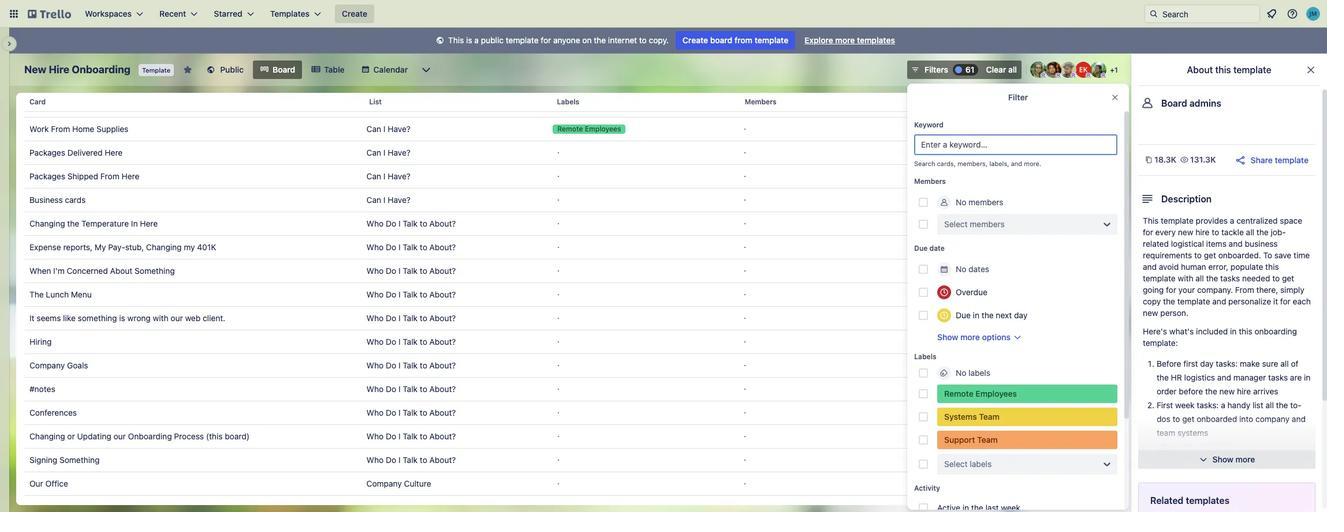 Task type: locate. For each thing, give the bounding box(es) containing it.
something
[[135, 266, 175, 276], [59, 456, 100, 466]]

1 vertical spatial remote employees
[[944, 389, 1017, 399]]

the left to- at the right of the page
[[1276, 401, 1288, 411]]

show more options button
[[937, 332, 1022, 344]]

do for changing or updating our onboarding process (this board)
[[386, 432, 396, 442]]

company inside "link"
[[29, 361, 65, 371]]

create for create board from template
[[683, 35, 708, 45]]

about? for goals
[[429, 361, 456, 371]]

who for signing something
[[367, 456, 384, 466]]

is left 'wrong'
[[119, 314, 125, 323]]

order
[[1157, 387, 1177, 397]]

1 horizontal spatial something
[[135, 266, 175, 276]]

12 row from the top
[[25, 354, 1107, 378]]

0 vertical spatial this
[[1215, 65, 1231, 75]]

conferences
[[29, 408, 77, 418]]

tasks:
[[1216, 359, 1238, 369], [1197, 401, 1219, 411]]

3 who do i talk to about? from the top
[[367, 266, 456, 276]]

for up related
[[1143, 228, 1153, 237]]

is left public
[[466, 35, 472, 45]]

for left anyone
[[541, 35, 551, 45]]

company up #notes
[[29, 361, 65, 371]]

6 talk from the top
[[403, 337, 418, 347]]

1 vertical spatial labels
[[970, 460, 992, 470]]

0 horizontal spatial company
[[29, 361, 65, 371]]

something down stub,
[[135, 266, 175, 276]]

1 row from the top
[[25, 88, 1116, 116]]

packages shipped from here link
[[29, 165, 357, 188]]

Board name text field
[[18, 61, 136, 79]]

5 do from the top
[[386, 314, 396, 323]]

2 vertical spatial changing
[[29, 432, 65, 442]]

0 horizontal spatial a
[[474, 35, 479, 45]]

get down week
[[1182, 415, 1195, 425]]

7 row from the top
[[25, 236, 1107, 260]]

1 do from the top
[[386, 219, 396, 229]]

do for expense reports, my pay-stub, changing my 401k
[[386, 243, 396, 252]]

1 vertical spatial employees
[[976, 389, 1017, 399]]

company
[[29, 361, 65, 371], [367, 479, 402, 489]]

show inside button
[[937, 333, 958, 343]]

1 can from the top
[[367, 100, 381, 110]]

8 do from the top
[[386, 385, 396, 394]]

company.
[[1197, 285, 1233, 295]]

support
[[944, 435, 975, 445]]

0 horizontal spatial more
[[835, 35, 855, 45]]

do for the lunch menu
[[386, 290, 396, 300]]

0 horizontal spatial with
[[153, 314, 168, 323]]

11 who do i talk to about? from the top
[[367, 456, 456, 466]]

going
[[1143, 285, 1164, 295]]

create inside "link"
[[683, 35, 708, 45]]

andre gorte (andregorte) image
[[1045, 62, 1062, 78]]

1 horizontal spatial day
[[1200, 359, 1214, 369]]

who do i talk to about? for the lunch menu
[[367, 290, 456, 300]]

something inside "link"
[[135, 266, 175, 276]]

0 vertical spatial this
[[448, 35, 464, 45]]

no for no labels
[[956, 368, 966, 378]]

the up company.
[[1206, 274, 1218, 284]]

labels inside button
[[557, 98, 579, 106]]

create for create
[[342, 9, 367, 18]]

0 horizontal spatial tasks
[[1220, 274, 1240, 284]]

this up every
[[1143, 216, 1159, 226]]

4 can from the top
[[367, 172, 381, 181]]

clear
[[986, 65, 1006, 75]]

1 vertical spatial more
[[960, 333, 980, 343]]

#notes
[[29, 385, 55, 394]]

tasks down sure
[[1268, 373, 1288, 383]]

4 do from the top
[[386, 290, 396, 300]]

templates
[[270, 9, 310, 18]]

something inside "link"
[[59, 456, 100, 466]]

company left culture
[[367, 479, 402, 489]]

6 about? from the top
[[429, 337, 456, 347]]

2 row from the top
[[25, 117, 1107, 142]]

board for board admins
[[1161, 98, 1187, 109]]

packages down work
[[29, 148, 65, 158]]

who for it seems like something is wrong with our web client.
[[367, 314, 384, 323]]

packages delivered here
[[29, 148, 123, 158]]

this for this is a public template for anyone on the internet to copy.
[[448, 35, 464, 45]]

who for expense reports, my pay-stub, changing my 401k
[[367, 243, 384, 252]]

a inside before first day tasks: make sure all of the hr logistics and manager tasks are in order before the new hire arrives first week tasks: a handy list all the to- dos to get onboarded into company and team systems who's who list: help the newbie orient themselves and learn all about the key people they'll encounter at work
[[1221, 401, 1226, 411]]

5 talk from the top
[[403, 314, 418, 323]]

0 vertical spatial day
[[1014, 311, 1028, 321]]

3 can i have? from the top
[[367, 148, 411, 158]]

talk for changing the temperature in here
[[403, 219, 418, 229]]

filters
[[925, 65, 948, 75]]

11 about? from the top
[[429, 456, 456, 466]]

day up logistics
[[1200, 359, 1214, 369]]

2 horizontal spatial more
[[1236, 455, 1255, 465]]

2 vertical spatial more
[[1236, 455, 1255, 465]]

10 do from the top
[[386, 432, 396, 442]]

0 vertical spatial something
[[135, 266, 175, 276]]

about inside "link"
[[110, 266, 132, 276]]

0 vertical spatial board
[[273, 65, 295, 75]]

7 do from the top
[[386, 361, 396, 371]]

in right are
[[1304, 373, 1311, 383]]

9 row from the top
[[25, 283, 1107, 307]]

talk for changing or updating our onboarding process (this board)
[[403, 432, 418, 442]]

delivered
[[67, 148, 103, 158]]

can inside row
[[367, 100, 381, 110]]

open information menu image
[[1287, 8, 1298, 20]]

1 about? from the top
[[429, 219, 456, 229]]

due left date
[[914, 244, 928, 253]]

primary element
[[0, 0, 1327, 28]]

board left admins
[[1161, 98, 1187, 109]]

about? for the
[[429, 219, 456, 229]]

labels down "show more options" button
[[969, 368, 991, 378]]

remote employees down no labels
[[944, 389, 1017, 399]]

0 horizontal spatial this
[[448, 35, 464, 45]]

this left onboarding
[[1239, 327, 1253, 337]]

your
[[1179, 285, 1195, 295]]

copy.
[[649, 35, 669, 45]]

day inside before first day tasks: make sure all of the hr logistics and manager tasks are in order before the new hire arrives first week tasks: a handy list all the to- dos to get onboarded into company and team systems who's who list: help the newbie orient themselves and learn all about the key people they'll encounter at work
[[1200, 359, 1214, 369]]

3 about? from the top
[[429, 266, 456, 276]]

select for select members
[[944, 219, 968, 229]]

1 horizontal spatial remote
[[944, 389, 974, 399]]

row containing business cards
[[25, 188, 1107, 213]]

at
[[1249, 470, 1256, 480]]

0 vertical spatial members
[[969, 198, 1004, 207]]

who for hiring
[[367, 337, 384, 347]]

due up show more options
[[956, 311, 971, 321]]

0 vertical spatial team
[[979, 412, 1000, 422]]

no dates
[[956, 265, 989, 274]]

7 talk from the top
[[403, 361, 418, 371]]

employees inside button
[[585, 125, 621, 133]]

no members
[[956, 198, 1004, 207]]

packages inside packages delivered here link
[[29, 148, 65, 158]]

8 who do i talk to about? from the top
[[367, 385, 456, 394]]

6 row from the top
[[25, 212, 1107, 236]]

show inside 'button'
[[1213, 455, 1234, 465]]

about down expense reports, my pay-stub, changing my 401k
[[110, 266, 132, 276]]

who do i talk to about? for it seems like something is wrong with our web client.
[[367, 314, 456, 323]]

6 do from the top
[[386, 337, 396, 347]]

2 about? from the top
[[429, 243, 456, 252]]

0 horizontal spatial remote employees
[[558, 125, 621, 133]]

is
[[466, 35, 472, 45], [119, 314, 125, 323]]

do for company goals
[[386, 361, 396, 371]]

row containing company goals
[[25, 354, 1107, 378]]

row containing the lunch menu
[[25, 283, 1107, 307]]

1 packages from the top
[[29, 148, 65, 158]]

employees down can i have? row
[[585, 125, 621, 133]]

about up admins
[[1187, 65, 1213, 75]]

our left web at the left bottom of the page
[[171, 314, 183, 323]]

0 horizontal spatial in
[[973, 311, 980, 321]]

1 horizontal spatial this
[[1143, 216, 1159, 226]]

11 talk from the top
[[403, 456, 418, 466]]

members down no members
[[970, 219, 1005, 229]]

row containing expense reports, my pay-stub, changing my 401k
[[25, 236, 1107, 260]]

table
[[324, 65, 345, 75]]

who for the lunch menu
[[367, 290, 384, 300]]

dos
[[1157, 415, 1171, 425]]

10 talk from the top
[[403, 432, 418, 442]]

0 vertical spatial new
[[1178, 228, 1194, 237]]

with up your
[[1178, 274, 1194, 284]]

0 horizontal spatial from
[[51, 124, 70, 134]]

calendar link
[[354, 61, 415, 79]]

1 vertical spatial this
[[1143, 216, 1159, 226]]

from right work
[[51, 124, 70, 134]]

1 horizontal spatial labels
[[914, 353, 937, 362]]

2 can i have? from the top
[[367, 124, 411, 134]]

hire inside before first day tasks: make sure all of the hr logistics and manager tasks are in order before the new hire arrives first week tasks: a handy list all the to- dos to get onboarded into company and team systems who's who list: help the newbie orient themselves and learn all about the key people they'll encounter at work
[[1237, 387, 1251, 397]]

changing the temperature in here link
[[29, 213, 357, 236]]

2 vertical spatial this
[[1239, 327, 1253, 337]]

1 vertical spatial is
[[119, 314, 125, 323]]

here down supplies
[[105, 148, 123, 158]]

work
[[1259, 470, 1277, 480]]

18 row from the top
[[25, 496, 1107, 513]]

onboarding right "hire"
[[72, 64, 130, 76]]

8 talk from the top
[[403, 385, 418, 394]]

row containing changing the temperature in here
[[25, 212, 1107, 236]]

can for from
[[367, 172, 381, 181]]

new down copy
[[1143, 308, 1158, 318]]

template
[[142, 66, 171, 74]]

public button
[[199, 61, 251, 79]]

1 this member is an admin of this workspace. image from the left
[[1041, 73, 1046, 78]]

work from home supplies link
[[29, 118, 357, 141]]

row
[[25, 88, 1116, 116], [25, 117, 1107, 142], [25, 141, 1107, 165], [25, 165, 1107, 189], [25, 188, 1107, 213], [25, 212, 1107, 236], [25, 236, 1107, 260], [25, 259, 1107, 284], [25, 283, 1107, 307], [25, 307, 1107, 331], [25, 330, 1107, 355], [25, 354, 1107, 378], [25, 378, 1107, 402], [25, 401, 1107, 426], [25, 425, 1107, 449], [25, 449, 1107, 473], [25, 472, 1107, 497], [25, 496, 1107, 513]]

tasks: left make
[[1216, 359, 1238, 369]]

the down cards
[[67, 219, 79, 229]]

packages inside packages shipped from here link
[[29, 172, 65, 181]]

1 vertical spatial team
[[977, 435, 998, 445]]

4 about? from the top
[[429, 290, 456, 300]]

share template
[[1251, 155, 1309, 165]]

color: green, title: "remote employees" element down can i have? row
[[553, 125, 626, 134]]

about? for seems
[[429, 314, 456, 323]]

have? for here
[[388, 148, 411, 158]]

a left public
[[474, 35, 479, 45]]

1 vertical spatial members
[[970, 219, 1005, 229]]

packages
[[29, 148, 65, 158], [29, 172, 65, 181]]

1 vertical spatial new
[[1143, 308, 1158, 318]]

0 horizontal spatial members
[[745, 98, 777, 106]]

list
[[369, 98, 382, 106]]

templates right explore
[[857, 35, 895, 45]]

here right in
[[140, 219, 158, 229]]

1 horizontal spatial hire
[[1237, 387, 1251, 397]]

2 talk from the top
[[403, 243, 418, 252]]

0 vertical spatial no
[[956, 198, 966, 207]]

show down help
[[1213, 455, 1234, 465]]

who do i talk to about? for hiring
[[367, 337, 456, 347]]

can i have? inside row
[[367, 100, 411, 110]]

0 vertical spatial create
[[342, 9, 367, 18]]

4 this member is an admin of this workspace. image from the left
[[1101, 73, 1106, 78]]

members for select members
[[970, 219, 1005, 229]]

before first day tasks: make sure all of the hr logistics and manager tasks are in order before the new hire arrives first week tasks: a handy list all the to- dos to get onboarded into company and team systems who's who list: help the newbie orient themselves and learn all about the key people they'll encounter at work
[[1157, 359, 1311, 480]]

our right updating
[[114, 432, 126, 442]]

this member is an admin of this workspace. image
[[1041, 73, 1046, 78], [1056, 73, 1061, 78], [1071, 73, 1076, 78], [1101, 73, 1106, 78]]

0 vertical spatial onboarding
[[72, 64, 130, 76]]

and left more.
[[1011, 160, 1022, 167]]

can
[[367, 100, 381, 110], [367, 124, 381, 134], [367, 148, 381, 158], [367, 172, 381, 181], [367, 195, 381, 205]]

systems
[[1178, 429, 1208, 438]]

hire down the provides
[[1196, 228, 1210, 237]]

changing down business on the left top of page
[[29, 219, 65, 229]]

0 vertical spatial select
[[944, 219, 968, 229]]

who for changing or updating our onboarding process (this board)
[[367, 432, 384, 442]]

this member is an admin of this workspace. image
[[1086, 73, 1091, 78]]

do for signing something
[[386, 456, 396, 466]]

2 do from the top
[[386, 243, 396, 252]]

15 row from the top
[[25, 425, 1107, 449]]

packages up business on the left top of page
[[29, 172, 65, 181]]

1 horizontal spatial tasks
[[1268, 373, 1288, 383]]

tasks: up onboarded
[[1197, 401, 1219, 411]]

sure
[[1262, 359, 1278, 369]]

team right systems
[[979, 412, 1000, 422]]

11 do from the top
[[386, 456, 396, 466]]

from inside this template provides a centralized space for every new hire to tackle all the job- related logistical items and business requirements to get onboarded. to save time and avoid human error, populate this template with all the tasks needed to get going for your company. from there, simply copy the template and personalize it for each new person.
[[1235, 285, 1254, 295]]

for
[[541, 35, 551, 45], [1143, 228, 1153, 237], [1166, 285, 1176, 295], [1280, 297, 1291, 307]]

1 vertical spatial board
[[1161, 98, 1187, 109]]

template
[[506, 35, 539, 45], [755, 35, 789, 45], [1234, 65, 1272, 75], [1275, 155, 1309, 165], [1161, 216, 1194, 226], [1143, 274, 1176, 284], [1178, 297, 1210, 307]]

no down show more options
[[956, 368, 966, 378]]

labels down support team
[[970, 460, 992, 470]]

do for conferences
[[386, 408, 396, 418]]

and down tackle
[[1229, 239, 1243, 249]]

1 vertical spatial in
[[1230, 327, 1237, 337]]

remote up systems
[[944, 389, 974, 399]]

and down company.
[[1213, 297, 1226, 307]]

1 no from the top
[[956, 198, 966, 207]]

3 can from the top
[[367, 148, 381, 158]]

14 row from the top
[[25, 401, 1107, 426]]

hire up handy
[[1237, 387, 1251, 397]]

star or unstar board image
[[183, 65, 192, 75]]

5 about? from the top
[[429, 314, 456, 323]]

row containing packages shipped from here
[[25, 165, 1107, 189]]

1 horizontal spatial due
[[956, 311, 971, 321]]

board left table link
[[273, 65, 295, 75]]

jeremy miller (jeremymiller198) image
[[1306, 7, 1320, 21]]

0 vertical spatial labels
[[969, 368, 991, 378]]

who for #notes
[[367, 385, 384, 394]]

templates down they'll
[[1186, 496, 1230, 507]]

0 horizontal spatial create
[[342, 9, 367, 18]]

select down support
[[944, 460, 968, 470]]

labels,
[[990, 160, 1009, 167]]

more inside button
[[960, 333, 980, 343]]

remote employees button
[[548, 118, 735, 141]]

1 horizontal spatial this
[[1239, 327, 1253, 337]]

this member is an admin of this workspace. image right amy freiderson (amyfreiderson) image
[[1056, 73, 1061, 78]]

0 horizontal spatial get
[[1182, 415, 1195, 425]]

remote employees down can i have? row
[[558, 125, 621, 133]]

2 vertical spatial no
[[956, 368, 966, 378]]

due for due in the next day
[[956, 311, 971, 321]]

due for due date
[[914, 244, 928, 253]]

this member is an admin of this workspace. image for andre gorte (andregorte) image
[[1056, 73, 1061, 78]]

1 vertical spatial about
[[110, 266, 132, 276]]

hire
[[1196, 228, 1210, 237], [1237, 387, 1251, 397]]

0 vertical spatial here
[[105, 148, 123, 158]]

1 horizontal spatial in
[[1230, 327, 1237, 337]]

1 horizontal spatial more
[[960, 333, 980, 343]]

do for it seems like something is wrong with our web client.
[[386, 314, 396, 323]]

2 horizontal spatial a
[[1230, 216, 1235, 226]]

new inside before first day tasks: make sure all of the hr logistics and manager tasks are in order before the new hire arrives first week tasks: a handy list all the to- dos to get onboarded into company and team systems who's who list: help the newbie orient themselves and learn all about the key people they'll encounter at work
[[1220, 387, 1235, 397]]

more left options
[[960, 333, 980, 343]]

onboarding left process
[[128, 432, 172, 442]]

labels for no labels
[[969, 368, 991, 378]]

changing or updating our onboarding process (this board)
[[29, 432, 250, 442]]

the right on
[[594, 35, 606, 45]]

0 vertical spatial hire
[[1196, 228, 1210, 237]]

with right 'wrong'
[[153, 314, 168, 323]]

new
[[1178, 228, 1194, 237], [1143, 308, 1158, 318], [1220, 387, 1235, 397]]

5 row from the top
[[25, 188, 1107, 213]]

this member is an admin of this workspace. image left chris temperson (christemperson) icon
[[1041, 73, 1046, 78]]

to-
[[1290, 401, 1302, 411]]

get
[[1204, 251, 1216, 260], [1282, 274, 1294, 284], [1182, 415, 1195, 425]]

talk for signing something
[[403, 456, 418, 466]]

the up "person." on the right bottom of page
[[1163, 297, 1175, 307]]

this inside this template provides a centralized space for every new hire to tackle all the job- related logistical items and business requirements to get onboarded. to save time and avoid human error, populate this template with all the tasks needed to get going for your company. from there, simply copy the template and personalize it for each new person.
[[1143, 216, 1159, 226]]

4 row from the top
[[25, 165, 1107, 189]]

2 can from the top
[[367, 124, 381, 134]]

0 horizontal spatial our
[[114, 432, 126, 442]]

the left next on the bottom right
[[982, 311, 994, 321]]

+
[[1110, 66, 1115, 75]]

color: orange, title: "support team" element
[[937, 431, 1118, 450]]

this member is an admin of this workspace. image left +
[[1101, 73, 1106, 78]]

1 who do i talk to about? from the top
[[367, 219, 456, 229]]

1 vertical spatial show
[[1213, 455, 1234, 465]]

1 have? from the top
[[388, 100, 411, 110]]

talk for when i'm concerned about something
[[403, 266, 418, 276]]

6 who do i talk to about? from the top
[[367, 337, 456, 347]]

more up at
[[1236, 455, 1255, 465]]

0 vertical spatial more
[[835, 35, 855, 45]]

2 vertical spatial here
[[140, 219, 158, 229]]

employees for color: green, title: "remote employees" element within the remote employees button
[[585, 125, 621, 133]]

remote down can i have? row
[[558, 125, 583, 133]]

select members
[[944, 219, 1005, 229]]

all right clear
[[1008, 65, 1017, 75]]

4 talk from the top
[[403, 290, 418, 300]]

team
[[1157, 429, 1176, 438]]

remote employees inside button
[[558, 125, 621, 133]]

signing something
[[29, 456, 100, 466]]

this up admins
[[1215, 65, 1231, 75]]

do for changing the temperature in here
[[386, 219, 396, 229]]

3 row from the top
[[25, 141, 1107, 165]]

0 vertical spatial show
[[937, 333, 958, 343]]

close popover image
[[1111, 93, 1120, 102]]

7 about? from the top
[[429, 361, 456, 371]]

color: green, title: "remote employees" element up color: yellow, title: "systems team" element
[[937, 385, 1118, 404]]

company culture
[[367, 479, 431, 489]]

3 have? from the top
[[388, 148, 411, 158]]

create inside button
[[342, 9, 367, 18]]

workspaces
[[85, 9, 132, 18]]

9 who do i talk to about? from the top
[[367, 408, 456, 418]]

10 who do i talk to about? from the top
[[367, 432, 456, 442]]

day right next on the bottom right
[[1014, 311, 1028, 321]]

this member is an admin of this workspace. image left this member is an admin of this workspace. image
[[1071, 73, 1076, 78]]

1 can i have? from the top
[[367, 100, 411, 110]]

hire
[[49, 64, 69, 76]]

4 have? from the top
[[388, 172, 411, 181]]

can i have? row
[[25, 94, 1107, 118]]

clear all button
[[982, 61, 1022, 79]]

0 horizontal spatial board
[[273, 65, 295, 75]]

1 horizontal spatial board
[[1161, 98, 1187, 109]]

1 vertical spatial our
[[114, 432, 126, 442]]

3 do from the top
[[386, 266, 396, 276]]

2 vertical spatial new
[[1220, 387, 1235, 397]]

all right list on the right
[[1266, 401, 1274, 411]]

0 horizontal spatial color: green, title: "remote employees" element
[[553, 125, 626, 134]]

0 horizontal spatial hire
[[1196, 228, 1210, 237]]

talk for #notes
[[403, 385, 418, 394]]

it
[[29, 314, 34, 323]]

like
[[63, 314, 76, 323]]

this
[[1215, 65, 1231, 75], [1266, 262, 1279, 272], [1239, 327, 1253, 337]]

stub,
[[125, 243, 144, 252]]

back to home image
[[28, 5, 71, 23]]

0 vertical spatial templates
[[857, 35, 895, 45]]

tasks
[[1220, 274, 1240, 284], [1268, 373, 1288, 383]]

get up simply
[[1282, 274, 1294, 284]]

changing left or
[[29, 432, 65, 442]]

can i have? for here
[[367, 148, 411, 158]]

share
[[1251, 155, 1273, 165]]

11 row from the top
[[25, 330, 1107, 355]]

due
[[914, 244, 928, 253], [956, 311, 971, 321]]

person.
[[1161, 308, 1189, 318]]

here up in
[[122, 172, 139, 181]]

2 select from the top
[[944, 460, 968, 470]]

0 horizontal spatial something
[[59, 456, 100, 466]]

7 who do i talk to about? from the top
[[367, 361, 456, 371]]

13 row from the top
[[25, 378, 1107, 402]]

have?
[[388, 100, 411, 110], [388, 124, 411, 134], [388, 148, 411, 158], [388, 172, 411, 181], [388, 195, 411, 205]]

10 row from the top
[[25, 307, 1107, 331]]

2 packages from the top
[[29, 172, 65, 181]]

show for show more options
[[937, 333, 958, 343]]

changing the temperature in here
[[29, 219, 158, 229]]

i inside row
[[383, 100, 386, 110]]

1 talk from the top
[[403, 219, 418, 229]]

0 vertical spatial changing
[[29, 219, 65, 229]]

description
[[1161, 194, 1212, 204]]

17 row from the top
[[25, 472, 1107, 497]]

0 horizontal spatial is
[[119, 314, 125, 323]]

0 vertical spatial get
[[1204, 251, 1216, 260]]

4 who do i talk to about? from the top
[[367, 290, 456, 300]]

systems team
[[944, 412, 1000, 422]]

2 vertical spatial a
[[1221, 401, 1226, 411]]

select up date
[[944, 219, 968, 229]]

1 vertical spatial hire
[[1237, 387, 1251, 397]]

have? for from
[[388, 172, 411, 181]]

keyword
[[914, 121, 944, 129]]

can for home
[[367, 124, 381, 134]]

1 horizontal spatial members
[[914, 177, 946, 186]]

talk for company goals
[[403, 361, 418, 371]]

labels
[[969, 368, 991, 378], [970, 460, 992, 470]]

included
[[1196, 327, 1228, 337]]

logistical
[[1171, 239, 1204, 249]]

1 horizontal spatial our
[[171, 314, 183, 323]]

color: yellow, title: "systems team" element
[[937, 408, 1118, 427]]

tasks inside before first day tasks: make sure all of the hr logistics and manager tasks are in order before the new hire arrives first week tasks: a handy list all the to- dos to get onboarded into company and team systems who's who list: help the newbie orient themselves and learn all about the key people they'll encounter at work
[[1268, 373, 1288, 383]]

0 vertical spatial labels
[[557, 98, 579, 106]]

9 talk from the top
[[403, 408, 418, 418]]

expense
[[29, 243, 61, 252]]

who for conferences
[[367, 408, 384, 418]]

1 vertical spatial something
[[59, 456, 100, 466]]

from up personalize
[[1235, 285, 1254, 295]]

0 vertical spatial remote
[[558, 125, 583, 133]]

1 vertical spatial this
[[1266, 262, 1279, 272]]

about? for lunch
[[429, 290, 456, 300]]

this inside this template provides a centralized space for every new hire to tackle all the job- related logistical items and business requirements to get onboarded. to save time and avoid human error, populate this template with all the tasks needed to get going for your company. from there, simply copy the template and personalize it for each new person.
[[1266, 262, 1279, 272]]

hire inside this template provides a centralized space for every new hire to tackle all the job- related logistical items and business requirements to get onboarded. to save time and avoid human error, populate this template with all the tasks needed to get going for your company. from there, simply copy the template and personalize it for each new person.
[[1196, 228, 1210, 237]]

table
[[16, 88, 1125, 513]]

3 talk from the top
[[403, 266, 418, 276]]

tasks down error,
[[1220, 274, 1240, 284]]

1 select from the top
[[944, 219, 968, 229]]

16 row from the top
[[25, 449, 1107, 473]]

members up select members
[[969, 198, 1004, 207]]

who inside before first day tasks: make sure all of the hr logistics and manager tasks are in order before the new hire arrives first week tasks: a handy list all the to- dos to get onboarded into company and team systems who's who list: help the newbie orient themselves and learn all about the key people they'll encounter at work
[[1182, 442, 1199, 452]]

2 this member is an admin of this workspace. image from the left
[[1056, 73, 1061, 78]]

0 horizontal spatial due
[[914, 244, 928, 253]]

get down items
[[1204, 251, 1216, 260]]

10 about? from the top
[[429, 432, 456, 442]]

0 vertical spatial company
[[29, 361, 65, 371]]

2 have? from the top
[[388, 124, 411, 134]]

1 vertical spatial templates
[[1186, 496, 1230, 507]]

do
[[386, 219, 396, 229], [386, 243, 396, 252], [386, 266, 396, 276], [386, 290, 396, 300], [386, 314, 396, 323], [386, 337, 396, 347], [386, 361, 396, 371], [386, 385, 396, 394], [386, 408, 396, 418], [386, 432, 396, 442], [386, 456, 396, 466]]

2 no from the top
[[956, 265, 966, 274]]

ellie kulick (elliekulick2) image
[[1075, 62, 1092, 78]]

2 who do i talk to about? from the top
[[367, 243, 456, 252]]

related
[[1151, 496, 1184, 507]]

1
[[1115, 66, 1118, 75]]

more right explore
[[835, 35, 855, 45]]

1 vertical spatial here
[[122, 172, 139, 181]]

team for systems team
[[979, 412, 1000, 422]]

0 horizontal spatial labels
[[557, 98, 579, 106]]

learn
[[1218, 456, 1236, 466]]

employees down no labels
[[976, 389, 1017, 399]]

3 no from the top
[[956, 368, 966, 378]]

no up select members
[[956, 198, 966, 207]]

0 vertical spatial our
[[171, 314, 183, 323]]

8 row from the top
[[25, 259, 1107, 284]]

new up logistical
[[1178, 228, 1194, 237]]

public
[[481, 35, 504, 45]]

no left the dates
[[956, 265, 966, 274]]

there,
[[1257, 285, 1278, 295]]

2 vertical spatial from
[[1235, 285, 1254, 295]]

3 this member is an admin of this workspace. image from the left
[[1071, 73, 1076, 78]]

1 vertical spatial select
[[944, 460, 968, 470]]

members,
[[958, 160, 988, 167]]

from right "shipped"
[[100, 172, 119, 181]]

the lunch menu
[[29, 290, 92, 300]]

0 notifications image
[[1265, 7, 1279, 21]]

4 can i have? from the top
[[367, 172, 411, 181]]

select for select labels
[[944, 460, 968, 470]]

this inside here's what's included in this onboarding template:
[[1239, 327, 1253, 337]]

in right the 'included'
[[1230, 327, 1237, 337]]

team right support
[[977, 435, 998, 445]]

this right sm icon
[[448, 35, 464, 45]]

make
[[1240, 359, 1260, 369]]

5 who do i talk to about? from the top
[[367, 314, 456, 323]]

tackle
[[1222, 228, 1244, 237]]

priscilla parjet (priscillaparjet) image
[[1090, 62, 1107, 78]]

labels for select labels
[[970, 460, 992, 470]]

color: green, title: "remote employees" element
[[553, 125, 626, 134], [937, 385, 1118, 404]]

members for no members
[[969, 198, 1004, 207]]

1 horizontal spatial templates
[[1186, 496, 1230, 507]]

chris temperson (christemperson) image
[[1060, 62, 1077, 78]]

9 do from the top
[[386, 408, 396, 418]]

packages for packages delivered here
[[29, 148, 65, 158]]



Task type: describe. For each thing, give the bounding box(es) containing it.
and right logistics
[[1217, 373, 1231, 383]]

to inside before first day tasks: make sure all of the hr logistics and manager tasks are in order before the new hire arrives first week tasks: a handy list all the to- dos to get onboarded into company and team systems who's who list: help the newbie orient themselves and learn all about the key people they'll encounter at work
[[1173, 415, 1180, 425]]

hiring link
[[29, 331, 357, 354]]

5 have? from the top
[[388, 195, 411, 205]]

row containing it seems like something is wrong with our web client.
[[25, 307, 1107, 331]]

search
[[914, 160, 935, 167]]

row containing work from home supplies
[[25, 117, 1107, 142]]

changing for updating
[[29, 432, 65, 442]]

the down logistics
[[1205, 387, 1217, 397]]

1 vertical spatial members
[[914, 177, 946, 186]]

list button
[[365, 88, 553, 116]]

business
[[29, 195, 63, 205]]

0 vertical spatial a
[[474, 35, 479, 45]]

do for hiring
[[386, 337, 396, 347]]

support team
[[944, 435, 998, 445]]

1 vertical spatial changing
[[146, 243, 182, 252]]

who do i talk to about? for company goals
[[367, 361, 456, 371]]

company goals
[[29, 361, 88, 371]]

needed
[[1242, 274, 1270, 284]]

who do i talk to about? for when i'm concerned about something
[[367, 266, 456, 276]]

key
[[1287, 456, 1300, 466]]

1 horizontal spatial from
[[100, 172, 119, 181]]

amy freiderson (amyfreiderson) image
[[1030, 62, 1047, 78]]

who do i talk to about? for signing something
[[367, 456, 456, 466]]

on
[[582, 35, 592, 45]]

and left the "avoid"
[[1143, 262, 1157, 272]]

1 vertical spatial tasks:
[[1197, 401, 1219, 411]]

template inside "link"
[[755, 35, 789, 45]]

is inside it seems like something is wrong with our web client. link
[[119, 314, 125, 323]]

space
[[1280, 216, 1302, 226]]

company for company culture
[[367, 479, 402, 489]]

culture
[[404, 479, 431, 489]]

talk for expense reports, my pay-stub, changing my 401k
[[403, 243, 418, 252]]

this template provides a centralized space for every new hire to tackle all the job- related logistical items and business requirements to get onboarded. to save time and avoid human error, populate this template with all the tasks needed to get going for your company. from there, simply copy the template and personalize it for each new person.
[[1143, 216, 1311, 318]]

and down to- at the right of the page
[[1292, 415, 1306, 425]]

for right it at the right bottom of page
[[1280, 297, 1291, 307]]

0 vertical spatial about
[[1187, 65, 1213, 75]]

all inside "clear all" button
[[1008, 65, 1017, 75]]

search cards, members, labels, and more.
[[914, 160, 1042, 167]]

0 vertical spatial from
[[51, 124, 70, 134]]

week
[[1175, 401, 1195, 411]]

our
[[29, 479, 43, 489]]

card button
[[25, 88, 365, 116]]

public
[[220, 65, 244, 75]]

row containing #notes
[[25, 378, 1107, 402]]

recent
[[159, 9, 186, 18]]

who do i talk to about? for #notes
[[367, 385, 456, 394]]

the left hr
[[1157, 373, 1169, 383]]

row containing changing or updating our onboarding process (this board)
[[25, 425, 1107, 449]]

board
[[710, 35, 733, 45]]

the up the show more on the right bottom
[[1235, 442, 1247, 452]]

row containing hiring
[[25, 330, 1107, 355]]

talk for the lunch menu
[[403, 290, 418, 300]]

row containing when i'm concerned about something
[[25, 259, 1107, 284]]

lunch
[[46, 290, 69, 300]]

1 vertical spatial remote
[[944, 389, 974, 399]]

Enter a keyword… text field
[[914, 135, 1118, 155]]

search image
[[1149, 9, 1159, 18]]

internet
[[608, 35, 637, 45]]

tasks inside this template provides a centralized space for every new hire to tackle all the job- related logistical items and business requirements to get onboarded. to save time and avoid human error, populate this template with all the tasks needed to get going for your company. from there, simply copy the template and personalize it for each new person.
[[1220, 274, 1240, 284]]

remote inside button
[[558, 125, 583, 133]]

table link
[[304, 61, 352, 79]]

manager
[[1234, 373, 1266, 383]]

talk for it seems like something is wrong with our web client.
[[403, 314, 418, 323]]

i'm
[[53, 266, 65, 276]]

5 can from the top
[[367, 195, 381, 205]]

5 can i have? from the top
[[367, 195, 411, 205]]

business cards link
[[29, 189, 357, 212]]

to
[[1263, 251, 1272, 260]]

who's
[[1157, 442, 1180, 452]]

+ 1
[[1110, 66, 1118, 75]]

packages shipped from here
[[29, 172, 139, 181]]

are
[[1290, 373, 1302, 383]]

row containing conferences
[[25, 401, 1107, 426]]

0 vertical spatial is
[[466, 35, 472, 45]]

table containing can i have?
[[16, 88, 1125, 513]]

personalize
[[1229, 297, 1271, 307]]

all down human
[[1196, 274, 1204, 284]]

about? for reports,
[[429, 243, 456, 252]]

no for no members
[[956, 198, 966, 207]]

who for changing the temperature in here
[[367, 219, 384, 229]]

more for templates
[[835, 35, 855, 45]]

1 vertical spatial labels
[[914, 353, 937, 362]]

template inside button
[[1275, 155, 1309, 165]]

about? for i'm
[[429, 266, 456, 276]]

related
[[1143, 239, 1169, 249]]

admins
[[1190, 98, 1222, 109]]

show for show more
[[1213, 455, 1234, 465]]

template:
[[1143, 338, 1178, 348]]

who do i talk to about? for changing or updating our onboarding process (this board)
[[367, 432, 456, 442]]

explore
[[805, 35, 833, 45]]

0 vertical spatial in
[[973, 311, 980, 321]]

1 vertical spatial with
[[153, 314, 168, 323]]

people
[[1157, 470, 1182, 480]]

who do i talk to about? for changing the temperature in here
[[367, 219, 456, 229]]

and down list:
[[1202, 456, 1215, 466]]

this member is an admin of this workspace. image for chris temperson (christemperson) icon
[[1071, 73, 1076, 78]]

have? inside row
[[388, 100, 411, 110]]

customize views image
[[421, 64, 432, 76]]

this for this template provides a centralized space for every new hire to tackle all the job- related logistical items and business requirements to get onboarded. to save time and avoid human error, populate this template with all the tasks needed to get going for your company. from there, simply copy the template and personalize it for each new person.
[[1143, 216, 1159, 226]]

packages for packages shipped from here
[[29, 172, 65, 181]]

something
[[78, 314, 117, 323]]

0 horizontal spatial day
[[1014, 311, 1028, 321]]

supplies
[[96, 124, 128, 134]]

my
[[95, 243, 106, 252]]

more inside 'button'
[[1236, 455, 1255, 465]]

our office link
[[29, 473, 357, 496]]

more for options
[[960, 333, 980, 343]]

who for company goals
[[367, 361, 384, 371]]

signing
[[29, 456, 57, 466]]

company
[[1256, 415, 1290, 425]]

select labels
[[944, 460, 992, 470]]

in inside here's what's included in this onboarding template:
[[1230, 327, 1237, 337]]

all down centralized
[[1246, 228, 1255, 237]]

process
[[174, 432, 204, 442]]

the up business
[[1257, 228, 1269, 237]]

with inside this template provides a centralized space for every new hire to tackle all the job- related logistical items and business requirements to get onboarded. to save time and avoid human error, populate this template with all the tasks needed to get going for your company. from there, simply copy the template and personalize it for each new person.
[[1178, 274, 1194, 284]]

0 horizontal spatial new
[[1143, 308, 1158, 318]]

starred button
[[207, 5, 261, 23]]

more.
[[1024, 160, 1042, 167]]

options
[[982, 333, 1011, 343]]

company for company goals
[[29, 361, 65, 371]]

cards
[[65, 195, 86, 205]]

color: green, title: "remote employees" element inside remote employees button
[[553, 125, 626, 134]]

about? for something
[[429, 456, 456, 466]]

no for no dates
[[956, 265, 966, 274]]

before
[[1157, 359, 1181, 369]]

have? for home
[[388, 124, 411, 134]]

error,
[[1209, 262, 1229, 272]]

work
[[29, 124, 49, 134]]

about? for or
[[429, 432, 456, 442]]

office
[[45, 479, 68, 489]]

all right learn
[[1238, 456, 1247, 466]]

row containing signing something
[[25, 449, 1107, 473]]

1 horizontal spatial new
[[1178, 228, 1194, 237]]

filter
[[1008, 92, 1028, 102]]

0 horizontal spatial this
[[1215, 65, 1231, 75]]

clear all
[[986, 65, 1017, 75]]

row containing our office
[[25, 472, 1107, 497]]

who for when i'm concerned about something
[[367, 266, 384, 276]]

61
[[966, 65, 975, 75]]

board for board
[[273, 65, 295, 75]]

do for #notes
[[386, 385, 396, 394]]

who do i talk to about? for expense reports, my pay-stub, changing my 401k
[[367, 243, 456, 252]]

1 horizontal spatial get
[[1204, 251, 1216, 260]]

next
[[996, 311, 1012, 321]]

a inside this template provides a centralized space for every new hire to tackle all the job- related logistical items and business requirements to get onboarded. to save time and avoid human error, populate this template with all the tasks needed to get going for your company. from there, simply copy the template and personalize it for each new person.
[[1230, 216, 1235, 226]]

9 about? from the top
[[429, 408, 456, 418]]

concerned
[[67, 266, 108, 276]]

changing for temperature
[[29, 219, 65, 229]]

all left of
[[1281, 359, 1289, 369]]

this member is an admin of this workspace. image for priscilla parjet (priscillaparjet) icon
[[1101, 73, 1106, 78]]

members inside button
[[745, 98, 777, 106]]

row containing card
[[25, 88, 1116, 116]]

for left your
[[1166, 285, 1176, 295]]

human
[[1181, 262, 1206, 272]]

do for when i'm concerned about something
[[386, 266, 396, 276]]

packages delivered here link
[[29, 142, 357, 165]]

18.3k
[[1155, 155, 1177, 165]]

talk for conferences
[[403, 408, 418, 418]]

about
[[1249, 456, 1270, 466]]

0 vertical spatial tasks:
[[1216, 359, 1238, 369]]

row containing packages delivered here
[[25, 141, 1107, 165]]

or
[[67, 432, 75, 442]]

1 horizontal spatial color: green, title: "remote employees" element
[[937, 385, 1118, 404]]

provides
[[1196, 216, 1228, 226]]

overdue
[[956, 288, 988, 297]]

my
[[184, 243, 195, 252]]

1 horizontal spatial remote employees
[[944, 389, 1017, 399]]

talk for hiring
[[403, 337, 418, 347]]

this member is an admin of this workspace. image for amy freiderson (amyfreiderson) image
[[1041, 73, 1046, 78]]

#notes link
[[29, 378, 357, 401]]

get inside before first day tasks: make sure all of the hr logistics and manager tasks are in order before the new hire arrives first week tasks: a handy list all the to- dos to get onboarded into company and team systems who's who list: help the newbie orient themselves and learn all about the key people they'll encounter at work
[[1182, 415, 1195, 425]]

1 vertical spatial get
[[1282, 274, 1294, 284]]

sm image
[[434, 35, 446, 47]]

themselves
[[1157, 456, 1199, 466]]

in inside before first day tasks: make sure all of the hr logistics and manager tasks are in order before the new hire arrives first week tasks: a handy list all the to- dos to get onboarded into company and team systems who's who list: help the newbie orient themselves and learn all about the key people they'll encounter at work
[[1304, 373, 1311, 383]]

can i have? for from
[[367, 172, 411, 181]]

newbie
[[1249, 442, 1276, 452]]

job-
[[1271, 228, 1286, 237]]

can i have? for home
[[367, 124, 411, 134]]

the left key
[[1272, 456, 1285, 466]]

wrong
[[127, 314, 151, 323]]

can for here
[[367, 148, 381, 158]]

hr
[[1171, 373, 1182, 383]]

board link
[[253, 61, 302, 79]]

list
[[1253, 401, 1264, 411]]

simply
[[1280, 285, 1305, 295]]

who do i talk to about? for conferences
[[367, 408, 456, 418]]

seems
[[37, 314, 61, 323]]

team for support team
[[977, 435, 998, 445]]

handy
[[1228, 401, 1251, 411]]

new hire onboarding
[[24, 64, 130, 76]]

signing something link
[[29, 449, 357, 472]]

dates
[[969, 265, 989, 274]]

Search field
[[1159, 5, 1260, 23]]

into
[[1239, 415, 1254, 425]]

employees for right color: green, title: "remote employees" element
[[976, 389, 1017, 399]]

8 about? from the top
[[429, 385, 456, 394]]

onboarding inside the board name text field
[[72, 64, 130, 76]]

help
[[1217, 442, 1233, 452]]

it
[[1273, 297, 1278, 307]]

conferences link
[[29, 402, 357, 425]]

when i'm concerned about something link
[[29, 260, 357, 283]]

1 vertical spatial onboarding
[[128, 432, 172, 442]]

first
[[1184, 359, 1198, 369]]



Task type: vqa. For each thing, say whether or not it's contained in the screenshot.


